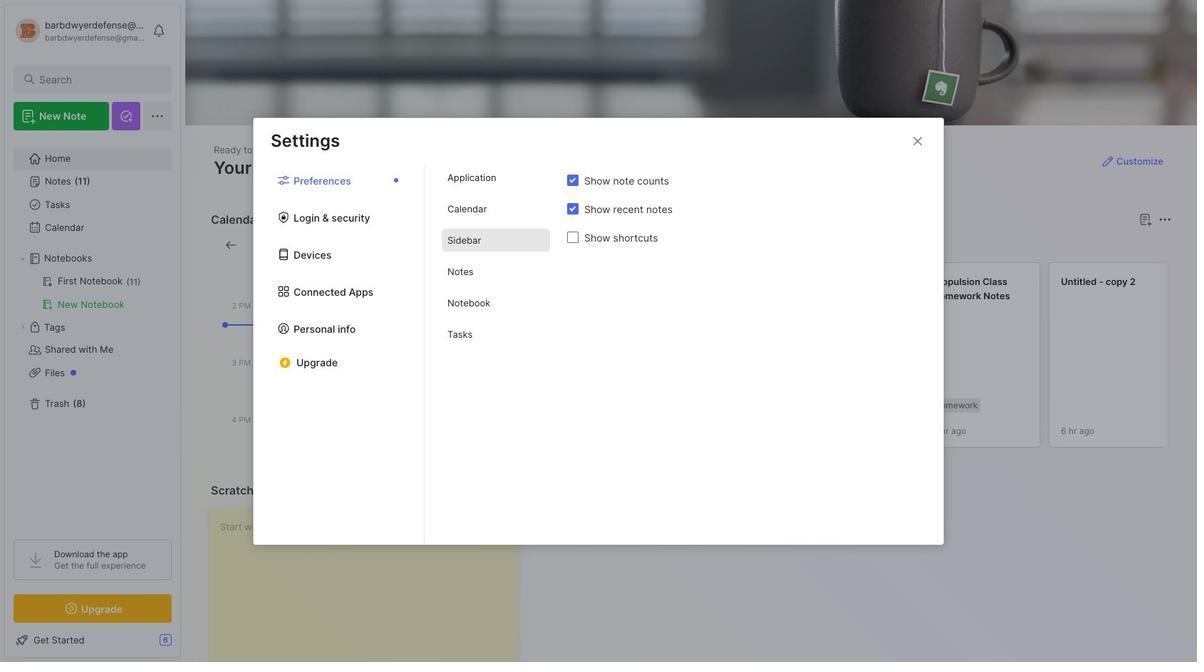 Task type: locate. For each thing, give the bounding box(es) containing it.
none search field inside main element
[[39, 71, 159, 88]]

None checkbox
[[568, 203, 579, 215], [568, 232, 579, 243], [568, 203, 579, 215], [568, 232, 579, 243]]

None checkbox
[[568, 175, 579, 186]]

tree
[[5, 139, 180, 527]]

None search field
[[39, 71, 159, 88]]

tab list
[[254, 166, 425, 544], [425, 166, 568, 544], [539, 237, 1170, 254]]

row group
[[536, 262, 1198, 456]]

expand tags image
[[19, 323, 27, 332]]

group
[[14, 270, 171, 316]]

tab
[[442, 166, 550, 189], [442, 197, 550, 220], [442, 229, 550, 252], [539, 237, 581, 254], [587, 237, 645, 254], [442, 260, 550, 283], [442, 292, 550, 314], [442, 323, 550, 346]]



Task type: describe. For each thing, give the bounding box(es) containing it.
close image
[[910, 132, 927, 149]]

tree inside main element
[[5, 139, 180, 527]]

Search text field
[[39, 73, 159, 86]]

Start writing… text field
[[220, 508, 518, 662]]

main element
[[0, 0, 185, 662]]

group inside tree
[[14, 270, 171, 316]]

expand notebooks image
[[19, 255, 27, 263]]



Task type: vqa. For each thing, say whether or not it's contained in the screenshot.
'Account' field
no



